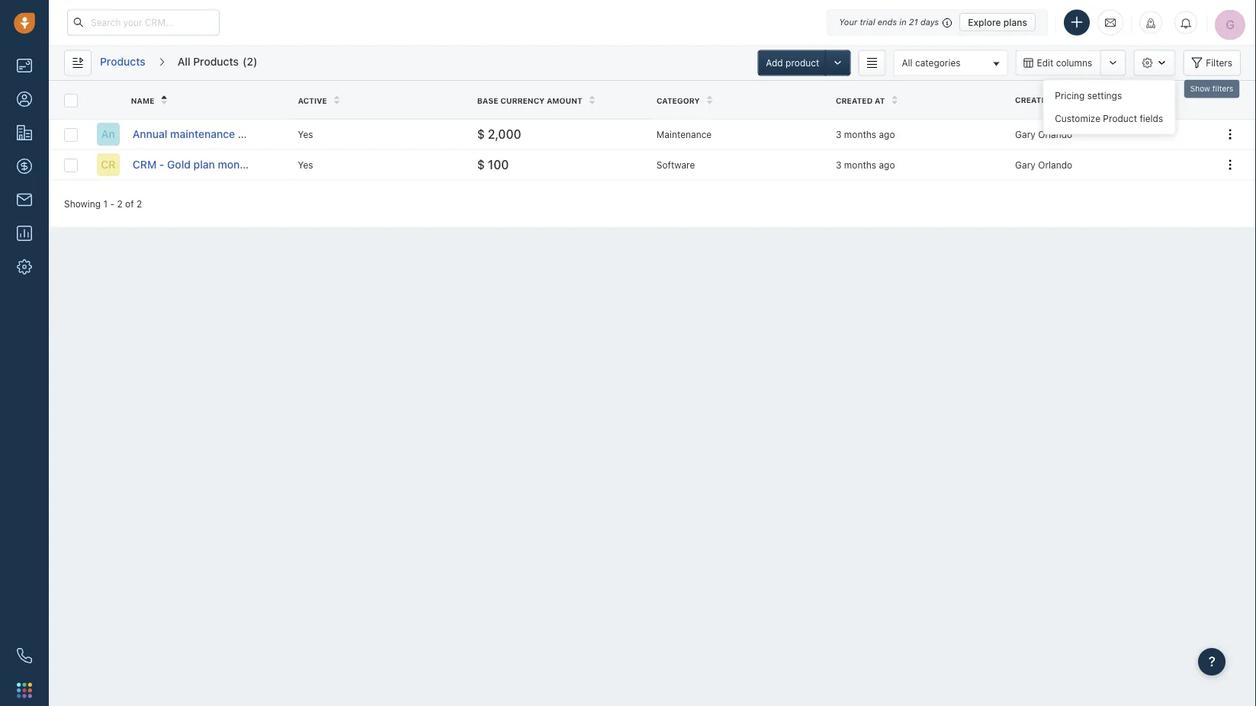 Task type: describe. For each thing, give the bounding box(es) containing it.
show filters tooltip
[[1185, 80, 1240, 102]]

1 vertical spatial (sample)
[[262, 158, 306, 171]]

2 for of
[[117, 198, 123, 209]]

by
[[1055, 95, 1065, 104]]

annual maintenance contract (sample)
[[133, 128, 328, 140]]

base currency amount
[[477, 96, 583, 105]]

phone image
[[17, 649, 32, 664]]

an
[[101, 128, 115, 140]]

phone element
[[9, 641, 40, 671]]

edit columns
[[1037, 58, 1093, 68]]

cr
[[101, 158, 116, 171]]

plan
[[194, 158, 215, 171]]

created for created by
[[1016, 95, 1053, 104]]

product
[[786, 58, 820, 68]]

1 horizontal spatial 2
[[137, 198, 142, 209]]

2,000
[[488, 127, 522, 141]]

1 products from the left
[[100, 55, 146, 68]]

edit columns button
[[1016, 50, 1101, 76]]

0 horizontal spatial -
[[110, 198, 115, 209]]

0 vertical spatial -
[[159, 158, 164, 171]]

showing 1 - 2 of 2
[[64, 198, 142, 209]]

freshworks switcher image
[[17, 683, 32, 698]]

filters
[[1207, 58, 1233, 68]]

crm
[[133, 158, 157, 171]]

monthly
[[218, 158, 259, 171]]

21
[[909, 17, 919, 27]]

pricing settings
[[1056, 90, 1123, 101]]

gary for 2,000
[[1016, 129, 1036, 140]]

show filters
[[1191, 84, 1234, 93]]

columns
[[1057, 58, 1093, 68]]

yes for $ 2,000
[[298, 129, 313, 140]]

yes for $ 100
[[298, 159, 313, 170]]

crm - gold plan monthly (sample) link
[[133, 157, 306, 172]]

3 for 2,000
[[836, 129, 842, 140]]

months for 100
[[845, 159, 877, 170]]

$ 2,000
[[477, 127, 522, 141]]

2 products from the left
[[193, 55, 239, 68]]

explore
[[968, 17, 1002, 27]]

fields
[[1140, 113, 1164, 124]]

gary for 100
[[1016, 159, 1036, 170]]

explore plans
[[968, 17, 1028, 27]]

Search your CRM... text field
[[67, 10, 220, 35]]

filters button
[[1184, 50, 1242, 76]]

contract
[[238, 128, 281, 140]]

created at
[[836, 96, 885, 105]]

your trial ends in 21 days
[[839, 17, 939, 27]]

maintenance
[[657, 129, 712, 140]]

products link
[[99, 50, 146, 76]]

$ for $ 2,000
[[477, 127, 485, 141]]

all for all products ( 2 )
[[178, 55, 190, 68]]

(
[[243, 55, 247, 68]]

currency
[[501, 96, 545, 105]]

of
[[125, 198, 134, 209]]

base
[[477, 96, 499, 105]]

ago for 100
[[879, 159, 895, 170]]

gold
[[167, 158, 191, 171]]

3 for 100
[[836, 159, 842, 170]]

gary orlando for 2,000
[[1016, 129, 1073, 140]]



Task type: vqa. For each thing, say whether or not it's contained in the screenshot.
Meeting button
no



Task type: locate. For each thing, give the bounding box(es) containing it.
show
[[1191, 84, 1211, 93]]

categories
[[916, 57, 961, 68]]

ago for 2,000
[[879, 129, 895, 140]]

add product
[[766, 58, 820, 68]]

2 yes from the top
[[298, 159, 313, 170]]

2 orlando from the top
[[1039, 159, 1073, 170]]

2 right the of
[[137, 198, 142, 209]]

1 3 months ago from the top
[[836, 129, 895, 140]]

in
[[900, 17, 907, 27]]

2 horizontal spatial 2
[[247, 55, 253, 68]]

2 created from the left
[[836, 96, 873, 105]]

1 vertical spatial -
[[110, 198, 115, 209]]

all left categories
[[902, 57, 913, 68]]

products left (
[[193, 55, 239, 68]]

maintenance
[[170, 128, 235, 140]]

product
[[1104, 113, 1138, 124]]

amount
[[547, 96, 583, 105]]

2 3 months ago from the top
[[836, 159, 895, 170]]

$ for $ 100
[[477, 157, 485, 172]]

customize
[[1056, 113, 1101, 124]]

1 horizontal spatial -
[[159, 158, 164, 171]]

settings
[[1088, 90, 1123, 101]]

0 vertical spatial gary orlando
[[1016, 129, 1073, 140]]

filters
[[1213, 84, 1234, 93]]

1 3 from the top
[[836, 129, 842, 140]]

1 horizontal spatial products
[[193, 55, 239, 68]]

1 gary from the top
[[1016, 129, 1036, 140]]

all
[[178, 55, 190, 68], [902, 57, 913, 68]]

crm - gold plan monthly (sample)
[[133, 158, 306, 171]]

showing
[[64, 198, 101, 209]]

$ 100
[[477, 157, 509, 172]]

all categories button
[[894, 50, 1008, 76]]

active
[[298, 96, 327, 105]]

1 orlando from the top
[[1039, 129, 1073, 140]]

0 vertical spatial $
[[477, 127, 485, 141]]

$ left 100
[[477, 157, 485, 172]]

2 up the contract
[[247, 55, 253, 68]]

plans
[[1004, 17, 1028, 27]]

1 vertical spatial gary
[[1016, 159, 1036, 170]]

- left gold on the left of the page
[[159, 158, 164, 171]]

1 vertical spatial yes
[[298, 159, 313, 170]]

0 vertical spatial gary
[[1016, 129, 1036, 140]]

months for 2,000
[[845, 129, 877, 140]]

1 vertical spatial 3 months ago
[[836, 159, 895, 170]]

- right 1
[[110, 198, 115, 209]]

0 vertical spatial 3
[[836, 129, 842, 140]]

2
[[247, 55, 253, 68], [117, 198, 123, 209], [137, 198, 142, 209]]

gary orlando for 100
[[1016, 159, 1073, 170]]

-
[[159, 158, 164, 171], [110, 198, 115, 209]]

days
[[921, 17, 939, 27]]

all down search your crm... text box
[[178, 55, 190, 68]]

3 months ago
[[836, 129, 895, 140], [836, 159, 895, 170]]

0 vertical spatial months
[[845, 129, 877, 140]]

1 created from the left
[[1016, 95, 1053, 104]]

0 horizontal spatial created
[[836, 96, 873, 105]]

3 months ago for $ 100
[[836, 159, 895, 170]]

0 vertical spatial yes
[[298, 129, 313, 140]]

products up name
[[100, 55, 146, 68]]

1 months from the top
[[845, 129, 877, 140]]

2 gary orlando from the top
[[1016, 159, 1073, 170]]

at
[[875, 96, 885, 105]]

yes
[[298, 129, 313, 140], [298, 159, 313, 170]]

1 yes from the top
[[298, 129, 313, 140]]

annual maintenance contract (sample) link
[[133, 127, 328, 142]]

1 gary orlando from the top
[[1016, 129, 1073, 140]]

2 gary from the top
[[1016, 159, 1036, 170]]

email image
[[1106, 16, 1116, 29]]

gary
[[1016, 129, 1036, 140], [1016, 159, 1036, 170]]

months
[[845, 129, 877, 140], [845, 159, 877, 170]]

all categories
[[902, 57, 961, 68]]

0 vertical spatial orlando
[[1039, 129, 1073, 140]]

0 horizontal spatial 2
[[117, 198, 123, 209]]

all products ( 2 )
[[178, 55, 257, 68]]

trial
[[860, 17, 876, 27]]

3
[[836, 129, 842, 140], [836, 159, 842, 170]]

2 left the of
[[117, 198, 123, 209]]

ago
[[879, 129, 895, 140], [879, 159, 895, 170]]

gary orlando
[[1016, 129, 1073, 140], [1016, 159, 1073, 170]]

add product button
[[758, 50, 828, 76]]

3 months ago for $ 2,000
[[836, 129, 895, 140]]

1 vertical spatial orlando
[[1039, 159, 1073, 170]]

explore plans link
[[960, 13, 1036, 31]]

products
[[100, 55, 146, 68], [193, 55, 239, 68]]

created left at
[[836, 96, 873, 105]]

$
[[477, 127, 485, 141], [477, 157, 485, 172]]

$ left 2,000
[[477, 127, 485, 141]]

1 vertical spatial ago
[[879, 159, 895, 170]]

1 ago from the top
[[879, 129, 895, 140]]

created left by
[[1016, 95, 1053, 104]]

created
[[1016, 95, 1053, 104], [836, 96, 873, 105]]

1
[[103, 198, 108, 209]]

0 horizontal spatial products
[[100, 55, 146, 68]]

software
[[657, 159, 695, 170]]

)
[[253, 55, 257, 68]]

2 months from the top
[[845, 159, 877, 170]]

0 horizontal spatial all
[[178, 55, 190, 68]]

0 vertical spatial ago
[[879, 129, 895, 140]]

2 3 from the top
[[836, 159, 842, 170]]

1 horizontal spatial created
[[1016, 95, 1053, 104]]

all for all categories
[[902, 57, 913, 68]]

annual
[[133, 128, 167, 140]]

your
[[839, 17, 858, 27]]

0 vertical spatial (sample)
[[283, 128, 328, 140]]

1 vertical spatial gary orlando
[[1016, 159, 1073, 170]]

add
[[766, 58, 783, 68]]

all inside button
[[902, 57, 913, 68]]

edit
[[1037, 58, 1054, 68]]

category
[[657, 96, 700, 105]]

gary orlando down created by
[[1016, 129, 1073, 140]]

2 for )
[[247, 55, 253, 68]]

pricing
[[1056, 90, 1085, 101]]

(sample) down 'active'
[[283, 128, 328, 140]]

orlando
[[1039, 129, 1073, 140], [1039, 159, 1073, 170]]

customize product fields
[[1056, 113, 1164, 124]]

2 $ from the top
[[477, 157, 485, 172]]

name
[[131, 96, 155, 105]]

created for created at
[[836, 96, 873, 105]]

orlando for $ 2,000
[[1039, 129, 1073, 140]]

1 vertical spatial 3
[[836, 159, 842, 170]]

orlando for $ 100
[[1039, 159, 1073, 170]]

ends
[[878, 17, 897, 27]]

1 horizontal spatial all
[[902, 57, 913, 68]]

created by
[[1016, 95, 1065, 104]]

gary orlando down 'customize'
[[1016, 159, 1073, 170]]

0 vertical spatial 3 months ago
[[836, 129, 895, 140]]

100
[[488, 157, 509, 172]]

(sample) down the contract
[[262, 158, 306, 171]]

1 vertical spatial months
[[845, 159, 877, 170]]

1 $ from the top
[[477, 127, 485, 141]]

(sample)
[[283, 128, 328, 140], [262, 158, 306, 171]]

2 ago from the top
[[879, 159, 895, 170]]

1 vertical spatial $
[[477, 157, 485, 172]]



